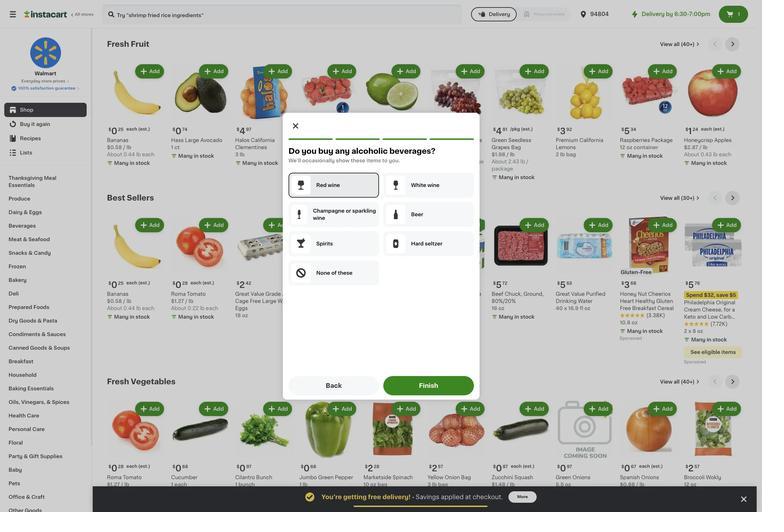 Task type: describe. For each thing, give the bounding box(es) containing it.
value for 5
[[572, 292, 585, 297]]

onions for spanish onions
[[642, 475, 660, 480]]

nut
[[639, 292, 648, 297]]

spend
[[687, 293, 704, 298]]

satisfaction
[[30, 86, 54, 90]]

honey nut cheerios heart healthy gluten free breakfast cereal
[[621, 292, 675, 311]]

& for sauces
[[42, 332, 46, 337]]

stock down halos california clementines 3 lb at left
[[264, 161, 278, 166]]

$ 5 34
[[622, 127, 637, 135]]

16 inside strawberries 16 oz container
[[300, 145, 305, 150]]

product group containing 1
[[685, 63, 743, 168]]

$ inside $ 2 42
[[237, 281, 240, 285]]

champagne or sparkling wine
[[313, 208, 376, 220]]

42 inside lime 42 1 each
[[377, 138, 384, 143]]

$2.87
[[685, 145, 699, 150]]

wine inside champagne or sparkling wine
[[313, 215, 325, 220]]

$ inside $ 4 97
[[237, 127, 240, 132]]

oz inside great value purified drinking water 40 x 16.9 fl oz
[[585, 306, 591, 311]]

2 left 8 at the right of the page
[[685, 329, 688, 334]]

0 vertical spatial sponsored badge image
[[621, 337, 642, 341]]

large inside great value grade aa cage free large white eggs 18 oz
[[262, 299, 277, 304]]

each inside zucchini squash $1.48 / lb about 0.59 lb each
[[527, 490, 540, 495]]

all stores link
[[24, 4, 94, 24]]

chuck,
[[505, 292, 523, 297]]

1 horizontal spatial 28
[[182, 281, 188, 285]]

$ inside the $ 0 87
[[494, 465, 496, 469]]

party
[[9, 454, 23, 459]]

walmart
[[35, 71, 56, 76]]

& inside "link"
[[38, 318, 42, 323]]

carb
[[720, 314, 732, 319]]

stock right to on the right top of the page
[[392, 153, 407, 158]]

lime
[[364, 138, 376, 143]]

68 for honey nut cheerios heart healthy gluten free breakfast cereal
[[631, 281, 637, 285]]

sparkling
[[352, 208, 376, 213]]

stock down beef chuck, ground, 80%/20% 16 oz
[[521, 314, 535, 319]]

stock down container in the top right of the page
[[649, 153, 664, 158]]

stock up "sellers"
[[136, 161, 150, 166]]

97 up green onions 5.5 oz
[[567, 465, 573, 469]]

instacart logo image
[[24, 10, 67, 19]]

0.43
[[701, 152, 713, 157]]

8
[[693, 329, 697, 334]]

bananas for each (est.)
[[107, 292, 129, 297]]

(est.) inside $0.67 each (estimated) element
[[652, 465, 664, 469]]

spanish onions $0.88 / lb about 0.76 lb each
[[621, 475, 667, 495]]

none
[[316, 270, 330, 275]]

$4.81 per package (estimated) element
[[492, 124, 551, 137]]

dry
[[9, 318, 18, 323]]

snacks & candy
[[9, 251, 51, 256]]

each inside cucumber 1 each
[[175, 482, 187, 487]]

each (est.) for $ 0 67
[[640, 465, 664, 469]]

bananas for 0
[[107, 138, 129, 143]]

store
[[41, 79, 52, 83]]

1 horizontal spatial sponsored badge image
[[685, 360, 706, 364]]

0.44 for each (est.)
[[124, 306, 135, 311]]

walmart logo image
[[30, 37, 61, 69]]

bounty select-a-size paper towels button
[[428, 217, 487, 329]]

0 inside $0.87 each (estimated) element
[[496, 465, 503, 473]]

bag for 2
[[439, 482, 448, 487]]

for
[[725, 307, 732, 312]]

1 horizontal spatial $ 0 28 each (est.)
[[173, 281, 214, 289]]

foods
[[33, 305, 49, 310]]

oz right 10.8
[[632, 320, 638, 325]]

great value grade aa cage free large white eggs 18 oz
[[235, 292, 293, 318]]

$ inside $ 0 25
[[109, 127, 111, 132]]

oils,
[[9, 400, 20, 405]]

1 vertical spatial x
[[689, 329, 692, 334]]

stock down zucchini squash $1.48 / lb about 0.59 lb each
[[521, 498, 535, 503]]

meat & seafood link
[[4, 233, 87, 246]]

care for health care
[[27, 413, 39, 418]]

oz inside broccoli wokly 12 oz
[[691, 482, 697, 487]]

household link
[[4, 368, 87, 382]]

1 vertical spatial $ 3 92
[[301, 281, 316, 289]]

0 vertical spatial $1.27
[[171, 299, 184, 304]]

2.43
[[509, 159, 520, 164]]

1 vertical spatial roma tomato $1.27 / lb about 0.22 lb each
[[107, 475, 154, 495]]

1 vertical spatial breakfast
[[9, 359, 33, 364]]

fresh for 4
[[107, 40, 129, 48]]

& for gift
[[24, 454, 28, 459]]

paper
[[428, 299, 443, 304]]

$ inside $ 2 28
[[365, 465, 368, 469]]

beef
[[492, 292, 504, 297]]

white inside add your shopping preferences element
[[411, 183, 427, 188]]

you're getting free delivery!
[[322, 494, 411, 500]]

service type group
[[471, 7, 571, 21]]

$1.24 each (estimated) element
[[685, 124, 743, 137]]

oz inside the marketside spinach 10 oz bag
[[371, 482, 377, 487]]

88
[[374, 281, 380, 285]]

oz right 8 at the right of the page
[[698, 329, 704, 334]]

wine for white wine
[[428, 183, 440, 188]]

$ 0 97 for green onions
[[558, 465, 573, 473]]

water
[[579, 299, 593, 304]]

$ 0 87
[[494, 465, 509, 473]]

0 horizontal spatial tomato
[[123, 475, 142, 480]]

25 for $ 0 25
[[118, 127, 124, 132]]

$5.23 per package (estimated) element
[[428, 124, 487, 137]]

/pkg (est.)
[[511, 127, 533, 131]]

$ 0 68 for cucumber
[[173, 465, 188, 473]]

many inside product group
[[692, 161, 706, 166]]

view all (40+) button for 0
[[658, 375, 703, 389]]

care for personal care
[[32, 427, 45, 432]]

jumbo green pepper 1 lb
[[300, 475, 353, 487]]

$ 2 57 for yellow
[[429, 465, 444, 473]]

0 vertical spatial $ 3 92
[[558, 127, 573, 135]]

ct
[[175, 145, 180, 150]]

add your shopping preferences element
[[283, 113, 480, 400]]

package
[[652, 138, 674, 143]]

view all (40+) for 3
[[661, 42, 695, 47]]

$ inside $ 4 81
[[494, 127, 496, 132]]

& for eggs
[[24, 210, 28, 215]]

0 horizontal spatial 28
[[118, 465, 124, 469]]

red inside sun harvest seedless red grapes $2.18 / lb about 2.4 lb / package
[[428, 145, 438, 150]]

vegetables
[[131, 378, 176, 385]]

treatment tracker modal dialog
[[93, 487, 758, 512]]

$ 4 97
[[237, 127, 252, 135]]

grapes inside green seedless grapes bag $1.98 / lb about 2.43 lb / package
[[492, 145, 510, 150]]

12 for raspberries package 12 oz container
[[621, 145, 626, 150]]

pasta
[[43, 318, 57, 323]]

lb inside yellow onion bag 3 lb bag
[[433, 482, 437, 487]]

$ inside $ 5 76
[[686, 281, 689, 285]]

lb inside premium california lemons 2 lb bag
[[561, 152, 566, 157]]

0 vertical spatial roma
[[171, 292, 186, 297]]

office
[[9, 495, 25, 500]]

bananas $0.58 / lb about 0.44 lb each for 0
[[107, 138, 155, 157]]

everyday
[[21, 79, 40, 83]]

each inside $ 0 25 each (est.)
[[127, 281, 137, 285]]

$2.72 element
[[300, 124, 358, 137]]

sun harvest seedless red grapes $2.18 / lb about 2.4 lb / package
[[428, 138, 484, 164]]

bakery
[[9, 278, 27, 283]]

$ inside $ 5 63
[[558, 281, 561, 285]]

oils, vinegars, & spices
[[9, 400, 69, 405]]

1 vertical spatial 92
[[310, 281, 316, 285]]

(40+) for 0
[[682, 379, 695, 384]]

3 inside halos california clementines 3 lb
[[235, 152, 239, 157]]

x inside great value purified drinking water 40 x 16.9 fl oz
[[565, 306, 568, 311]]

green onions 5.5 oz
[[556, 475, 591, 487]]

1 inside hass large avocado 1 ct
[[171, 145, 173, 150]]

3 inside yellow onion bag 3 lb bag
[[428, 482, 431, 487]]

container
[[634, 145, 659, 150]]

0 horizontal spatial $ 0 28 each (est.)
[[109, 465, 150, 473]]

$ 0 25
[[109, 127, 124, 135]]

raspberries package 12 oz container
[[621, 138, 674, 150]]

1 inside jumbo green pepper 1 lb
[[300, 482, 302, 487]]

or
[[346, 208, 351, 213]]

12 for broccoli wokly 12 oz
[[685, 482, 690, 487]]

1 vertical spatial roma
[[107, 475, 122, 480]]

green for green seedless grapes bag $1.98 / lb about 2.43 lb / package
[[492, 138, 508, 143]]

oz inside raspberries package 12 oz container
[[627, 145, 633, 150]]

package inside green seedless grapes bag $1.98 / lb about 2.43 lb / package
[[492, 166, 514, 171]]

/ inside honeycrisp apples $2.87 / lb about 0.43 lb each
[[700, 145, 702, 150]]

philadelphia original cream cheese, for a keto and low carb lifestyle
[[685, 300, 736, 327]]

back
[[326, 383, 342, 389]]

18
[[235, 313, 241, 318]]

add inside product group
[[727, 69, 738, 74]]

beef chuck, ground, 80%/20% 16 oz
[[492, 292, 544, 311]]

each (est.) for $ 1 24
[[702, 127, 726, 131]]

vinegars,
[[21, 400, 45, 405]]

free inside honey nut cheerios heart healthy gluten free breakfast cereal
[[621, 306, 632, 311]]

0.76
[[637, 490, 648, 495]]

$ inside $ 5 34
[[622, 127, 625, 132]]

(est.) inside $0.87 each (estimated) element
[[523, 465, 535, 469]]

$0.25 each (estimated) element for each (est.)
[[107, 278, 166, 290]]

view all (40+) for 0
[[661, 379, 695, 384]]

$ inside $ 0 67
[[622, 465, 625, 469]]

oz inside beef chuck, ground, 80%/20% 16 oz
[[499, 306, 505, 311]]

items inside button
[[722, 350, 737, 355]]

view all (40+) button for 3
[[658, 37, 703, 51]]

checkout.
[[473, 494, 503, 500]]

main content containing 0
[[93, 29, 758, 512]]

thanksgiving
[[9, 176, 43, 181]]

great for 5
[[556, 292, 571, 297]]

see eligible items button
[[685, 346, 743, 358]]

oz inside strawberries 16 oz container
[[306, 145, 312, 150]]

5 for $ 5 76
[[689, 281, 695, 289]]

$ inside the $ 5 72
[[494, 281, 496, 285]]

savings
[[416, 494, 440, 500]]

a-
[[466, 292, 472, 297]]

shop link
[[4, 103, 87, 117]]

spices
[[52, 400, 69, 405]]

to
[[382, 158, 388, 163]]

buy it again
[[20, 122, 50, 127]]

1 vertical spatial 0.22
[[124, 490, 135, 495]]

each inside honeycrisp apples $2.87 / lb about 0.43 lb each
[[720, 152, 732, 157]]

bounty select-a-size paper towels
[[428, 292, 482, 304]]

1 inside cilantro bunch 1 bunch
[[235, 482, 238, 487]]

we'll
[[289, 158, 301, 163]]

2 inside premium california lemons 2 lb bag
[[556, 152, 560, 157]]

4 for $ 4 81
[[496, 127, 502, 135]]

large inside hass large avocado 1 ct
[[185, 138, 199, 143]]

$0.58 for each (est.)
[[107, 299, 122, 304]]

1 inside "element"
[[689, 127, 693, 135]]

package inside sun harvest seedless red grapes $2.18 / lb about 2.4 lb / package
[[463, 159, 484, 164]]

grapes inside sun harvest seedless red grapes $2.18 / lb about 2.4 lb / package
[[439, 145, 458, 150]]

lb inside jumbo green pepper 1 lb
[[303, 482, 308, 487]]

•
[[412, 494, 415, 500]]

everyday store prices
[[21, 79, 65, 83]]

canned goods & soups
[[9, 346, 70, 351]]

about inside green seedless grapes bag $1.98 / lb about 2.43 lb / package
[[492, 159, 507, 164]]

cream
[[685, 307, 701, 312]]

pepper
[[335, 475, 353, 480]]

of
[[332, 270, 337, 275]]

& for craft
[[26, 495, 30, 500]]

prices
[[53, 79, 65, 83]]

0.59
[[509, 490, 520, 495]]

(3.38k)
[[647, 313, 666, 318]]

fruit
[[131, 40, 149, 48]]

94804
[[591, 11, 610, 17]]

dairy & eggs link
[[4, 206, 87, 219]]

$ 0 97 for cilantro bunch
[[237, 465, 252, 473]]

hass large avocado 1 ct
[[171, 138, 223, 150]]

4 for $ 4 97
[[240, 127, 246, 135]]

each (est.) for $ 0 87
[[511, 465, 535, 469]]

again
[[36, 122, 50, 127]]

1 button
[[720, 6, 749, 23]]

prepared foods
[[9, 305, 49, 310]]

about inside sun harvest seedless red grapes $2.18 / lb about 2.4 lb / package
[[428, 159, 443, 164]]

$ inside $ 3 68
[[622, 281, 625, 285]]



Task type: locate. For each thing, give the bounding box(es) containing it.
supplies
[[40, 454, 63, 459]]

2 $0.25 each (estimated) element from the top
[[107, 278, 166, 290]]

0 horizontal spatial large
[[185, 138, 199, 143]]

1 inside lime 42 1 each
[[364, 145, 366, 150]]

0 vertical spatial fresh
[[107, 40, 129, 48]]

1 vertical spatial bananas
[[107, 292, 129, 297]]

snacks & candy link
[[4, 246, 87, 260]]

oz inside great value grade aa cage free large white eggs 18 oz
[[242, 313, 248, 318]]

1 horizontal spatial items
[[722, 350, 737, 355]]

$0.87 each (estimated) element
[[492, 462, 551, 474]]

1 vertical spatial 0.44
[[124, 306, 135, 311]]

great inside great value purified drinking water 40 x 16.9 fl oz
[[556, 292, 571, 297]]

25
[[118, 127, 124, 132], [118, 281, 124, 285]]

sponsored badge image
[[621, 337, 642, 341], [685, 360, 706, 364]]

4 left 81
[[496, 127, 502, 135]]

16 down 80%/20%
[[492, 306, 498, 311]]

& for seafood
[[23, 237, 27, 242]]

care down "health care" link
[[32, 427, 45, 432]]

7:00pm
[[690, 11, 711, 17]]

0 horizontal spatial 92
[[310, 281, 316, 285]]

0 horizontal spatial 68
[[182, 465, 188, 469]]

household
[[9, 373, 37, 378]]

breakfast down "healthy" on the right of the page
[[633, 306, 657, 311]]

$0.25 each (estimated) element for 0
[[107, 124, 166, 137]]

0 horizontal spatial breakfast
[[9, 359, 33, 364]]

bag down marketside
[[378, 482, 388, 487]]

1 vertical spatial 16
[[492, 306, 498, 311]]

1 horizontal spatial $ 0 97
[[558, 465, 573, 473]]

2 $ 2 57 from the left
[[686, 465, 700, 473]]

fresh left fruit
[[107, 40, 129, 48]]

essentials
[[9, 183, 35, 188], [28, 386, 54, 391]]

5 left 72
[[496, 281, 502, 289]]

& for candy
[[28, 251, 33, 256]]

2 fresh from the top
[[107, 378, 129, 385]]

0 vertical spatial 25
[[118, 127, 124, 132]]

sponsored badge image down 10.8 oz
[[621, 337, 642, 341]]

bag inside the marketside spinach 10 oz bag
[[378, 482, 388, 487]]

0.44 down $ 0 25 each (est.)
[[124, 306, 135, 311]]

0 vertical spatial 42
[[377, 138, 384, 143]]

everyday store prices link
[[21, 79, 70, 84]]

stock left the "•"
[[392, 491, 407, 496]]

you're
[[322, 494, 342, 500]]

great up cage
[[235, 292, 250, 297]]

2 25 from the top
[[118, 281, 124, 285]]

1 vertical spatial $0.28 each (estimated) element
[[107, 462, 166, 474]]

1 horizontal spatial onions
[[642, 475, 660, 480]]

2 great from the left
[[556, 292, 571, 297]]

0 vertical spatial red
[[428, 145, 438, 150]]

0 horizontal spatial green
[[319, 475, 334, 480]]

personal care link
[[4, 423, 87, 436]]

6:30-
[[675, 11, 690, 17]]

green down $ 4 81
[[492, 138, 508, 143]]

x right "40"
[[565, 306, 568, 311]]

show
[[336, 158, 350, 163]]

(7.72k)
[[711, 322, 728, 327]]

0 horizontal spatial roma tomato $1.27 / lb about 0.22 lb each
[[107, 475, 154, 495]]

fresh left vegetables
[[107, 378, 129, 385]]

3 all from the top
[[674, 379, 680, 384]]

stock up see eligible items button
[[713, 337, 728, 342]]

wine down 'champagne'
[[313, 215, 325, 220]]

0 horizontal spatial value
[[251, 292, 264, 297]]

items down 'alcoholic'
[[367, 158, 381, 163]]

stock left 18
[[200, 314, 214, 319]]

25 for $ 0 25 each (est.)
[[118, 281, 124, 285]]

$ 5 72
[[494, 281, 508, 289]]

/ inside spanish onions $0.88 / lb about 0.76 lb each
[[637, 482, 639, 487]]

condiments
[[9, 332, 40, 337]]

1 horizontal spatial $1.27
[[171, 299, 184, 304]]

42 inside $ 2 42
[[246, 281, 252, 285]]

0.44 down $ 0 25
[[124, 152, 135, 157]]

$ 2 57 up "yellow"
[[429, 465, 444, 473]]

1 vertical spatial item carousel region
[[107, 191, 743, 369]]

bag inside green seedless grapes bag $1.98 / lb about 2.43 lb / package
[[512, 145, 522, 150]]

avocado
[[201, 138, 223, 143]]

green inside jumbo green pepper 1 lb
[[319, 475, 334, 480]]

free right cage
[[250, 299, 261, 304]]

$ 2 57 up broccoli
[[686, 465, 700, 473]]

2 $0.58 from the top
[[107, 299, 122, 304]]

1 vertical spatial fresh
[[107, 378, 129, 385]]

bananas $0.58 / lb about 0.44 lb each down $ 0 25
[[107, 138, 155, 157]]

$0.58 down $ 0 25 each (est.)
[[107, 299, 122, 304]]

$ 0 68 for jumbo green pepper
[[301, 465, 317, 473]]

0 vertical spatial $0.28 each (estimated) element
[[171, 278, 230, 290]]

stock inside product group
[[713, 161, 728, 166]]

$ 2 42
[[237, 281, 252, 289]]

wokly
[[707, 475, 722, 480]]

fresh vegetables
[[107, 378, 176, 385]]

lists
[[20, 150, 32, 155]]

0 vertical spatial bananas
[[107, 138, 129, 143]]

0 horizontal spatial $ 0 97
[[237, 465, 252, 473]]

each (est.) inside $0.87 each (estimated) element
[[511, 465, 535, 469]]

eggs
[[29, 210, 42, 215], [235, 306, 248, 311]]

bag inside yellow onion bag 3 lb bag
[[439, 482, 448, 487]]

1 onions from the left
[[573, 475, 591, 480]]

view for 5
[[661, 196, 673, 201]]

1 vertical spatial these
[[338, 270, 353, 275]]

breakfast inside honey nut cheerios heart healthy gluten free breakfast cereal
[[633, 306, 657, 311]]

bananas down $ 0 25 each (est.)
[[107, 292, 129, 297]]

2 4 from the left
[[496, 127, 502, 135]]

1 $ 0 68 from the left
[[173, 465, 188, 473]]

0 horizontal spatial $1.27
[[107, 482, 120, 487]]

bag down "yellow"
[[439, 482, 448, 487]]

original
[[717, 300, 736, 305]]

1 value from the left
[[251, 292, 264, 297]]

97 inside $ 4 97
[[246, 127, 252, 132]]

0 vertical spatial free
[[641, 270, 652, 275]]

0 horizontal spatial items
[[367, 158, 381, 163]]

main content
[[93, 29, 758, 512]]

free up nut
[[641, 270, 652, 275]]

$0.25 each (estimated) element
[[107, 124, 166, 137], [107, 278, 166, 290]]

breakfast up the household
[[9, 359, 33, 364]]

bag inside premium california lemons 2 lb bag
[[567, 152, 577, 157]]

1 $ 0 97 from the left
[[237, 465, 252, 473]]

$0.88
[[621, 482, 636, 487]]

2 $ 0 68 from the left
[[301, 465, 317, 473]]

2 for marketside spinach
[[368, 465, 373, 473]]

1 vertical spatial all
[[675, 196, 680, 201]]

cage
[[235, 299, 249, 304]]

100%
[[18, 86, 29, 90]]

0 horizontal spatial package
[[463, 159, 484, 164]]

57 for yellow
[[438, 465, 444, 469]]

delivery for delivery
[[489, 12, 511, 17]]

& left the spices
[[47, 400, 51, 405]]

0 vertical spatial 92
[[567, 127, 573, 132]]

1 horizontal spatial $0.28 each (estimated) element
[[171, 278, 230, 290]]

0 horizontal spatial $ 3 92
[[301, 281, 316, 289]]

0 vertical spatial 0.22
[[188, 306, 199, 311]]

2 onions from the left
[[642, 475, 660, 480]]

select-
[[448, 292, 466, 297]]

condiments & sauces link
[[4, 328, 87, 341]]

package right 2.4 at the right of the page
[[463, 159, 484, 164]]

2 0.44 from the top
[[124, 306, 135, 311]]

dairy & eggs
[[9, 210, 42, 215]]

1 (40+) from the top
[[682, 42, 695, 47]]

1 horizontal spatial $ 0 68
[[301, 465, 317, 473]]

baking essentials
[[9, 386, 54, 391]]

$1.48
[[492, 482, 506, 487]]

oz right fl
[[585, 306, 591, 311]]

goods for dry
[[19, 318, 36, 323]]

0 horizontal spatial delivery
[[489, 12, 511, 17]]

12 down raspberries
[[621, 145, 626, 150]]

1 seedless from the left
[[460, 138, 483, 143]]

1 $ 2 57 from the left
[[429, 465, 444, 473]]

& right dairy
[[24, 210, 28, 215]]

2 view all (40+) button from the top
[[658, 375, 703, 389]]

lb inside halos california clementines 3 lb
[[240, 152, 245, 157]]

5 left 76
[[689, 281, 695, 289]]

2 vertical spatial view
[[661, 379, 673, 384]]

1 vertical spatial (40+)
[[682, 379, 695, 384]]

delivery for delivery by 6:30-7:00pm
[[642, 11, 665, 17]]

2 (40+) from the top
[[682, 379, 695, 384]]

2 up broccoli
[[689, 465, 694, 473]]

None search field
[[102, 4, 462, 24]]

goods for canned
[[30, 346, 47, 351]]

68 for jumbo green pepper
[[311, 465, 317, 469]]

2 57 from the left
[[695, 465, 700, 469]]

view all (40+) down delivery by 6:30-7:00pm
[[661, 42, 695, 47]]

(40+) for 3
[[682, 42, 695, 47]]

1 horizontal spatial great
[[556, 292, 571, 297]]

about inside spanish onions $0.88 / lb about 0.76 lb each
[[621, 490, 636, 495]]

oz right 18
[[242, 313, 248, 318]]

1 vertical spatial eggs
[[235, 306, 248, 311]]

(est.) inside $ 0 25 each (est.)
[[138, 281, 150, 285]]

4 up the halos
[[240, 127, 246, 135]]

1 horizontal spatial 57
[[695, 465, 700, 469]]

(40+) down 6:30-
[[682, 42, 695, 47]]

97 for 4
[[246, 127, 252, 132]]

california inside halos california clementines 3 lb
[[251, 138, 275, 143]]

about inside zucchini squash $1.48 / lb about 0.59 lb each
[[492, 490, 507, 495]]

1 25 from the top
[[118, 127, 124, 132]]

all for 1
[[674, 42, 680, 47]]

items inside do you buy any alcoholic beverages? we'll occasionally show these items to you.
[[367, 158, 381, 163]]

these down 'alcoholic'
[[351, 158, 366, 163]]

0 horizontal spatial bag
[[462, 475, 471, 480]]

all inside "popup button"
[[675, 196, 680, 201]]

1 horizontal spatial green
[[492, 138, 508, 143]]

57 up broccoli
[[695, 465, 700, 469]]

0 vertical spatial view all (40+)
[[661, 42, 695, 47]]

1 vertical spatial white
[[278, 299, 293, 304]]

value
[[251, 292, 264, 297], [572, 292, 585, 297]]

each (est.) right $ 0 25
[[127, 127, 150, 131]]

apples
[[715, 138, 733, 143]]

white inside great value grade aa cage free large white eggs 18 oz
[[278, 299, 293, 304]]

1 horizontal spatial tomato
[[187, 292, 206, 297]]

57 up "yellow"
[[438, 465, 444, 469]]

1 fresh from the top
[[107, 40, 129, 48]]

hass
[[171, 138, 184, 143]]

(40+) down see
[[682, 379, 695, 384]]

25 inside $ 0 25
[[118, 127, 124, 132]]

product group
[[107, 63, 166, 168], [171, 63, 230, 161], [235, 63, 294, 168], [300, 63, 358, 151], [364, 63, 422, 161], [428, 63, 487, 175], [492, 63, 551, 182], [556, 63, 615, 158], [621, 63, 679, 161], [685, 63, 743, 168], [107, 217, 166, 322], [171, 217, 230, 322], [235, 217, 294, 319], [300, 217, 358, 328], [364, 217, 422, 359], [428, 217, 487, 329], [492, 217, 551, 322], [556, 217, 615, 312], [621, 217, 679, 343], [685, 217, 743, 366], [107, 400, 166, 506], [171, 400, 230, 489], [235, 400, 294, 489], [300, 400, 358, 499], [364, 400, 422, 499], [428, 400, 487, 489], [492, 400, 551, 506], [556, 400, 615, 499], [621, 400, 679, 506], [685, 400, 743, 489]]

/ inside zucchini squash $1.48 / lb about 0.59 lb each
[[507, 482, 509, 487]]

(est.) inside "$1.24 each (estimated)" "element"
[[714, 127, 726, 131]]

wine down show
[[328, 183, 340, 188]]

2 all from the top
[[675, 196, 680, 201]]

0 horizontal spatial $ 2 57
[[429, 465, 444, 473]]

1 item carousel region from the top
[[107, 37, 743, 185]]

5 for $ 5 72
[[496, 281, 502, 289]]

squash
[[515, 475, 534, 480]]

red inside add your shopping preferences element
[[316, 183, 327, 188]]

1 vertical spatial bananas $0.58 / lb about 0.44 lb each
[[107, 292, 155, 311]]

goods down condiments & sauces
[[30, 346, 47, 351]]

5 for $ 5 34
[[625, 127, 631, 135]]

meal
[[44, 176, 57, 181]]

1 horizontal spatial 0.22
[[188, 306, 199, 311]]

34
[[631, 127, 637, 132]]

$ inside $ 0 74
[[173, 127, 176, 132]]

2 for broccoli wokly
[[689, 465, 694, 473]]

1 $0.25 each (estimated) element from the top
[[107, 124, 166, 137]]

25 inside $ 0 25 each (est.)
[[118, 281, 124, 285]]

63
[[567, 281, 573, 285]]

2 vertical spatial free
[[621, 306, 632, 311]]

stock down green seedless grapes bag $1.98 / lb about 2.43 lb / package
[[521, 175, 535, 180]]

each (est.) right the 67 at the bottom
[[640, 465, 664, 469]]

california for halos california clementines 3 lb
[[251, 138, 275, 143]]

stock down hass large avocado 1 ct
[[200, 153, 214, 158]]

97
[[246, 127, 252, 132], [247, 465, 252, 469], [567, 465, 573, 469]]

57 for broccoli
[[695, 465, 700, 469]]

bag inside yellow onion bag 3 lb bag
[[462, 475, 471, 480]]

1 inside cucumber 1 each
[[171, 482, 173, 487]]

2 bananas $0.58 / lb about 0.44 lb each from the top
[[107, 292, 155, 311]]

1 inside button
[[739, 12, 741, 17]]

fresh for 0
[[107, 378, 129, 385]]

each (est.) for $ 0 25
[[127, 127, 150, 131]]

0.44
[[124, 152, 135, 157], [124, 306, 135, 311]]

& right meat
[[23, 237, 27, 242]]

baby link
[[4, 463, 87, 477]]

68 for cucumber
[[182, 465, 188, 469]]

1 horizontal spatial grapes
[[492, 145, 510, 150]]

1 horizontal spatial 68
[[311, 465, 317, 469]]

12 inside raspberries package 12 oz container
[[621, 145, 626, 150]]

&
[[24, 210, 28, 215], [23, 237, 27, 242], [28, 251, 33, 256], [38, 318, 42, 323], [42, 332, 46, 337], [48, 346, 53, 351], [47, 400, 51, 405], [24, 454, 28, 459], [26, 495, 30, 500]]

goods down prepared foods in the left bottom of the page
[[19, 318, 36, 323]]

stock down (3.38k)
[[649, 329, 664, 334]]

$22.18 element
[[428, 278, 487, 290]]

seedless down $5.23 per package (estimated) element
[[460, 138, 483, 143]]

1 horizontal spatial value
[[572, 292, 585, 297]]

champagne
[[313, 208, 345, 213]]

oz right 5.5
[[566, 482, 572, 487]]

0 horizontal spatial 4
[[240, 127, 246, 135]]

breakfast
[[633, 306, 657, 311], [9, 359, 33, 364]]

value up the water
[[572, 292, 585, 297]]

0 horizontal spatial wine
[[313, 215, 325, 220]]

2 horizontal spatial free
[[641, 270, 652, 275]]

$ inside $ 1 24
[[686, 127, 689, 132]]

sauces
[[47, 332, 66, 337]]

bananas down $ 0 25
[[107, 138, 129, 143]]

1 horizontal spatial red
[[428, 145, 438, 150]]

green up 5.5
[[556, 475, 572, 480]]

0 vertical spatial $ 0 28 each (est.)
[[173, 281, 214, 289]]

bag right onion
[[462, 475, 471, 480]]

care
[[27, 413, 39, 418], [32, 427, 45, 432]]

seedless down $4.81 per package (estimated) element
[[509, 138, 532, 143]]

1 $0.58 from the top
[[107, 145, 122, 150]]

white down the aa
[[278, 299, 293, 304]]

0 vertical spatial eggs
[[29, 210, 42, 215]]

seedless inside sun harvest seedless red grapes $2.18 / lb about 2.4 lb / package
[[460, 138, 483, 143]]

2 california from the left
[[580, 138, 604, 143]]

2 for yellow onion bag
[[432, 465, 438, 473]]

at
[[466, 494, 472, 500]]

these inside do you buy any alcoholic beverages? we'll occasionally show these items to you.
[[351, 158, 366, 163]]

0 horizontal spatial seedless
[[460, 138, 483, 143]]

1 view all (40+) button from the top
[[658, 37, 703, 51]]

items right eligible
[[722, 350, 737, 355]]

28 inside $ 2 28
[[374, 465, 380, 469]]

97 for 0
[[247, 465, 252, 469]]

1 all from the top
[[674, 42, 680, 47]]

green seedless grapes bag $1.98 / lb about 2.43 lb / package
[[492, 138, 532, 171]]

view for 1
[[661, 42, 673, 47]]

green right jumbo
[[319, 475, 334, 480]]

red
[[428, 145, 438, 150], [316, 183, 327, 188]]

(30+)
[[682, 196, 695, 201]]

& left gift
[[24, 454, 28, 459]]

2 bananas from the top
[[107, 292, 129, 297]]

(est.) inside $4.81 per package (estimated) element
[[522, 127, 533, 131]]

& left the craft
[[26, 495, 30, 500]]

great for 2
[[235, 292, 250, 297]]

eggs down cage
[[235, 306, 248, 311]]

green inside green onions 5.5 oz
[[556, 475, 572, 480]]

$ 2 57 for broccoli
[[686, 465, 700, 473]]

1 vertical spatial items
[[722, 350, 737, 355]]

0 vertical spatial items
[[367, 158, 381, 163]]

1 bananas from the top
[[107, 138, 129, 143]]

0 horizontal spatial california
[[251, 138, 275, 143]]

$0.58 down $ 0 25
[[107, 145, 122, 150]]

california inside premium california lemons 2 lb bag
[[580, 138, 604, 143]]

1 horizontal spatial bag
[[439, 482, 448, 487]]

$5
[[730, 293, 737, 298]]

2 up cage
[[240, 281, 245, 289]]

68 inside $ 3 68
[[631, 281, 637, 285]]

$0.58 for 0
[[107, 145, 122, 150]]

1 vertical spatial sponsored badge image
[[685, 360, 706, 364]]

onion
[[445, 475, 460, 480]]

2 value from the left
[[572, 292, 585, 297]]

green for green onions 5.5 oz
[[556, 475, 572, 480]]

2 for great value grade aa cage free large white eggs
[[240, 281, 245, 289]]

eggs inside great value grade aa cage free large white eggs 18 oz
[[235, 306, 248, 311]]

$ 0 97 up cilantro
[[237, 465, 252, 473]]

floral
[[9, 441, 23, 446]]

wine for red wine
[[328, 183, 340, 188]]

& left pasta
[[38, 318, 42, 323]]

oz inside green onions 5.5 oz
[[566, 482, 572, 487]]

$ inside $ 0 25 each (est.)
[[109, 281, 111, 285]]

2.4
[[445, 159, 452, 164]]

$0.28 each (estimated) element
[[171, 278, 230, 290], [107, 462, 166, 474]]

1 grapes from the left
[[439, 145, 458, 150]]

california for premium california lemons 2 lb bag
[[580, 138, 604, 143]]

97 up the halos
[[246, 127, 252, 132]]

0 vertical spatial care
[[27, 413, 39, 418]]

each inside "element"
[[702, 127, 713, 131]]

$ 3 92
[[558, 127, 573, 135], [301, 281, 316, 289]]

2 vertical spatial all
[[674, 379, 680, 384]]

3 view from the top
[[661, 379, 673, 384]]

1 vertical spatial bag
[[462, 475, 471, 480]]

california right premium
[[580, 138, 604, 143]]

stock down sun harvest seedless red grapes $2.18 / lb about 2.4 lb / package
[[457, 168, 471, 173]]

1 horizontal spatial x
[[689, 329, 692, 334]]

0 vertical spatial bananas $0.58 / lb about 0.44 lb each
[[107, 138, 155, 157]]

lists link
[[4, 146, 87, 160]]

80%/20%
[[492, 299, 516, 304]]

1 view from the top
[[661, 42, 673, 47]]

purified
[[587, 292, 606, 297]]

2 seedless from the left
[[509, 138, 532, 143]]

these right of
[[338, 270, 353, 275]]

1 horizontal spatial bag
[[512, 145, 522, 150]]

gluten
[[657, 299, 674, 304]]

free inside great value grade aa cage free large white eggs 18 oz
[[250, 299, 261, 304]]

0 vertical spatial large
[[185, 138, 199, 143]]

1 vertical spatial essentials
[[28, 386, 54, 391]]

0 vertical spatial 16
[[300, 145, 305, 150]]

see
[[691, 350, 701, 355]]

5 left 34
[[625, 127, 631, 135]]

onions inside spanish onions $0.88 / lb about 0.76 lb each
[[642, 475, 660, 480]]

personal care
[[9, 427, 45, 432]]

0 horizontal spatial eggs
[[29, 210, 42, 215]]

1 0.44 from the top
[[124, 152, 135, 157]]

3 item carousel region from the top
[[107, 375, 743, 512]]

strawberries
[[300, 138, 331, 143]]

stock down honeycrisp apples $2.87 / lb about 0.43 lb each
[[713, 161, 728, 166]]

0 inside $0.67 each (estimated) element
[[625, 465, 631, 473]]

oz down the strawberries
[[306, 145, 312, 150]]

gift
[[29, 454, 39, 459]]

red down the sun
[[428, 145, 438, 150]]

0 vertical spatial roma tomato $1.27 / lb about 0.22 lb each
[[171, 292, 218, 311]]

68
[[631, 281, 637, 285], [182, 465, 188, 469], [311, 465, 317, 469]]

0 vertical spatial $0.58
[[107, 145, 122, 150]]

12 inside broccoli wokly 12 oz
[[685, 482, 690, 487]]

1 horizontal spatial package
[[492, 166, 514, 171]]

red down occasionally
[[316, 183, 327, 188]]

1 vertical spatial 42
[[246, 281, 252, 285]]

0 horizontal spatial sponsored badge image
[[621, 337, 642, 341]]

all for 5
[[675, 196, 680, 201]]

1 horizontal spatial breakfast
[[633, 306, 657, 311]]

0 horizontal spatial roma
[[107, 475, 122, 480]]

2 view all (40+) from the top
[[661, 379, 695, 384]]

1 vertical spatial large
[[262, 299, 277, 304]]

bag
[[567, 152, 577, 157], [439, 482, 448, 487], [378, 482, 388, 487]]

$ 0 74
[[173, 127, 188, 135]]

1 57 from the left
[[438, 465, 444, 469]]

$0.67 each (estimated) element
[[621, 462, 679, 474]]

craft
[[31, 495, 45, 500]]

& left sauces
[[42, 332, 46, 337]]

many in stock
[[178, 153, 214, 158], [628, 153, 664, 158], [371, 153, 407, 158], [114, 161, 150, 166], [243, 161, 278, 166], [692, 161, 728, 166], [435, 168, 471, 173], [499, 175, 535, 180], [114, 314, 150, 319], [178, 314, 214, 319], [499, 314, 535, 319], [628, 329, 664, 334], [692, 337, 728, 342], [307, 491, 343, 496], [564, 491, 599, 496], [371, 491, 407, 496], [499, 498, 535, 503]]

1 vertical spatial view all (40+) button
[[658, 375, 703, 389]]

california
[[251, 138, 275, 143], [580, 138, 604, 143]]

stock down jumbo green pepper 1 lb
[[328, 491, 343, 496]]

1 vertical spatial $0.58
[[107, 299, 122, 304]]

$ 5 76
[[686, 281, 701, 289]]

stock down green onions 5.5 oz
[[585, 491, 599, 496]]

1 view all (40+) from the top
[[661, 42, 695, 47]]

seedless inside green seedless grapes bag $1.98 / lb about 2.43 lb / package
[[509, 138, 532, 143]]

essentials inside thanksgiving meal essentials
[[9, 183, 35, 188]]

baking essentials link
[[4, 382, 87, 396]]

each inside lime 42 1 each
[[367, 145, 380, 150]]

about inside honeycrisp apples $2.87 / lb about 0.43 lb each
[[685, 152, 700, 157]]

bag for 3
[[567, 152, 577, 157]]

view all (40+) down see
[[661, 379, 695, 384]]

0 vertical spatial all
[[674, 42, 680, 47]]

health
[[9, 413, 26, 418]]

1 bananas $0.58 / lb about 0.44 lb each from the top
[[107, 138, 155, 157]]

1 horizontal spatial eggs
[[235, 306, 248, 311]]

1 horizontal spatial large
[[262, 299, 277, 304]]

10.8 oz
[[621, 320, 638, 325]]

eggs up beverages link
[[29, 210, 42, 215]]

2 view from the top
[[661, 196, 673, 201]]

1 vertical spatial $1.27
[[107, 482, 120, 487]]

& left soups at the bottom of page
[[48, 346, 53, 351]]

value for 2
[[251, 292, 264, 297]]

package
[[463, 159, 484, 164], [492, 166, 514, 171]]

1 great from the left
[[235, 292, 250, 297]]

applied
[[441, 494, 464, 500]]

value left grade
[[251, 292, 264, 297]]

0 horizontal spatial white
[[278, 299, 293, 304]]

baking
[[9, 386, 26, 391]]

0 vertical spatial tomato
[[187, 292, 206, 297]]

16 down the strawberries
[[300, 145, 305, 150]]

yellow onion bag 3 lb bag
[[428, 475, 471, 487]]

onions inside green onions 5.5 oz
[[573, 475, 591, 480]]

dry goods & pasta link
[[4, 314, 87, 328]]

each (est.)
[[127, 127, 150, 131], [702, 127, 726, 131], [511, 465, 535, 469], [640, 465, 664, 469]]

drinking
[[556, 299, 577, 304]]

12 down broccoli
[[685, 482, 690, 487]]

0 horizontal spatial free
[[250, 299, 261, 304]]

5 for $ 5 63
[[561, 281, 566, 289]]

2 item carousel region from the top
[[107, 191, 743, 369]]

these
[[351, 158, 366, 163], [338, 270, 353, 275]]

onions for green onions
[[573, 475, 591, 480]]

bag down 'lemons'
[[567, 152, 577, 157]]

(40+)
[[682, 42, 695, 47], [682, 379, 695, 384]]

bananas $0.58 / lb about 0.44 lb each for each (est.)
[[107, 292, 155, 311]]

0.44 for 0
[[124, 152, 135, 157]]

2 grapes from the left
[[492, 145, 510, 150]]

each (est.) up apples
[[702, 127, 726, 131]]

item carousel region
[[107, 37, 743, 185], [107, 191, 743, 369], [107, 375, 743, 512]]

1 california from the left
[[251, 138, 275, 143]]

broccoli wokly 12 oz
[[685, 475, 722, 487]]

0 vertical spatial bag
[[512, 145, 522, 150]]

2 $ 0 97 from the left
[[558, 465, 573, 473]]

oz down raspberries
[[627, 145, 633, 150]]

bananas $0.58 / lb about 0.44 lb each down $ 0 25 each (est.)
[[107, 292, 155, 311]]

value inside great value purified drinking water 40 x 16.9 fl oz
[[572, 292, 585, 297]]

many in stock inside product group
[[692, 161, 728, 166]]

value inside great value grade aa cage free large white eggs 18 oz
[[251, 292, 264, 297]]

each inside spanish onions $0.88 / lb about 0.76 lb each
[[655, 490, 667, 495]]

0 horizontal spatial 42
[[246, 281, 252, 285]]

1 4 from the left
[[240, 127, 246, 135]]

42 right lime
[[377, 138, 384, 143]]

white wine
[[411, 183, 440, 188]]

california up clementines
[[251, 138, 275, 143]]

grapes up $1.98 in the top right of the page
[[492, 145, 510, 150]]

view inside "popup button"
[[661, 196, 673, 201]]

stock down $ 0 25 each (est.)
[[136, 314, 150, 319]]

fresh
[[107, 40, 129, 48], [107, 378, 129, 385]]

0 vertical spatial $0.25 each (estimated) element
[[107, 124, 166, 137]]

16 inside beef chuck, ground, 80%/20% 16 oz
[[492, 306, 498, 311]]



Task type: vqa. For each thing, say whether or not it's contained in the screenshot.


